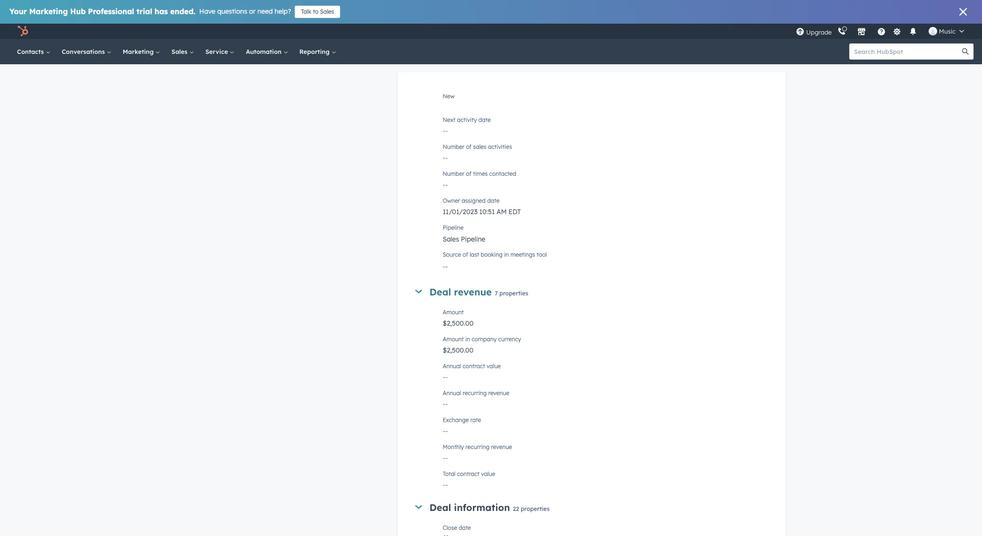 Task type: locate. For each thing, give the bounding box(es) containing it.
settings link
[[892, 26, 904, 36]]

annual up exchange
[[443, 390, 461, 397]]

of left times
[[466, 170, 472, 177]]

pipeline up source
[[443, 224, 464, 231]]

0 vertical spatial properties
[[500, 290, 529, 297]]

monthly
[[443, 444, 464, 451]]

amount for amount in company currency
[[443, 336, 464, 343]]

calling icon image
[[838, 27, 846, 36]]

have
[[199, 7, 216, 16]]

reporting
[[300, 48, 332, 55]]

0 vertical spatial contract
[[463, 363, 485, 370]]

number
[[443, 143, 465, 150], [443, 170, 465, 177]]

information
[[454, 502, 510, 513]]

value for annual contract value
[[487, 363, 501, 370]]

properties inside deal information 22 properties
[[521, 505, 550, 513]]

amount
[[443, 309, 464, 316], [443, 336, 464, 343]]

amount in company currency
[[443, 336, 521, 343]]

recurring for monthly
[[466, 444, 490, 451]]

company
[[472, 336, 497, 343]]

0 vertical spatial recurring
[[463, 390, 487, 397]]

1 horizontal spatial marketing
[[123, 48, 156, 55]]

annual for annual contract value
[[443, 363, 461, 370]]

last
[[470, 251, 480, 258]]

date
[[479, 116, 491, 124], [488, 197, 500, 204], [459, 524, 471, 531]]

1 vertical spatial date
[[488, 197, 500, 204]]

upgrade image
[[796, 28, 805, 36]]

value for total contract value
[[481, 470, 496, 478]]

contract right the total at the left bottom of page
[[457, 470, 480, 478]]

hubspot image
[[17, 26, 28, 37]]

number for number of sales activities
[[443, 143, 465, 150]]

2 vertical spatial revenue
[[491, 444, 512, 451]]

of left sales
[[466, 143, 472, 150]]

Total contract value text field
[[443, 476, 767, 491]]

annual up "annual recurring revenue"
[[443, 363, 461, 370]]

0 vertical spatial value
[[487, 363, 501, 370]]

of
[[466, 143, 472, 150], [466, 170, 472, 177], [463, 251, 468, 258]]

upgrade
[[807, 28, 832, 36]]

2 vertical spatial of
[[463, 251, 468, 258]]

pipeline sales pipeline
[[443, 224, 486, 244]]

1 annual from the top
[[443, 363, 461, 370]]

1 vertical spatial annual
[[443, 390, 461, 397]]

properties
[[500, 290, 529, 297], [521, 505, 550, 513]]

value down company
[[487, 363, 501, 370]]

Number of times contacted text field
[[443, 176, 767, 191]]

close
[[443, 524, 457, 531]]

deal down source
[[430, 286, 451, 298]]

0 vertical spatial caret image
[[416, 290, 422, 294]]

deal for deal information
[[430, 502, 451, 513]]

7
[[495, 290, 498, 297]]

properties right 7
[[500, 290, 529, 297]]

date for owner assigned date
[[488, 197, 500, 204]]

notifications button
[[906, 24, 922, 39]]

2 vertical spatial sales
[[443, 235, 459, 244]]

1 vertical spatial properties
[[521, 505, 550, 513]]

value down the monthly recurring revenue
[[481, 470, 496, 478]]

booking
[[481, 251, 503, 258]]

properties right 22
[[521, 505, 550, 513]]

search button
[[958, 43, 974, 60]]

deal
[[430, 286, 451, 298], [430, 502, 451, 513]]

Source of last booking in meetings tool text field
[[443, 257, 767, 276]]

contacted
[[490, 170, 517, 177]]

1 horizontal spatial in
[[504, 251, 509, 258]]

marketing down trial
[[123, 48, 156, 55]]

Search HubSpot search field
[[850, 43, 966, 60]]

1 number from the top
[[443, 143, 465, 150]]

properties for deal information
[[521, 505, 550, 513]]

2 annual from the top
[[443, 390, 461, 397]]

source of last booking in meetings tool
[[443, 251, 547, 258]]

contract up "annual recurring revenue"
[[463, 363, 485, 370]]

number left sales
[[443, 143, 465, 150]]

help?
[[275, 7, 291, 16]]

professional
[[88, 7, 134, 16]]

marketplaces button
[[852, 24, 872, 39]]

annual contract value
[[443, 363, 501, 370]]

contract
[[463, 363, 485, 370], [457, 470, 480, 478]]

of left last
[[463, 251, 468, 258]]

revenue left 7
[[454, 286, 492, 298]]

recurring
[[463, 390, 487, 397], [466, 444, 490, 451]]

2 amount from the top
[[443, 336, 464, 343]]

0 vertical spatial sales
[[320, 8, 334, 15]]

1 vertical spatial pipeline
[[461, 235, 486, 244]]

date right close
[[459, 524, 471, 531]]

sales right the to
[[320, 8, 334, 15]]

1 vertical spatial number
[[443, 170, 465, 177]]

0 vertical spatial marketing
[[29, 7, 68, 16]]

1 vertical spatial value
[[481, 470, 496, 478]]

0 vertical spatial date
[[479, 116, 491, 124]]

in right booking
[[504, 251, 509, 258]]

0 vertical spatial in
[[504, 251, 509, 258]]

revenue
[[454, 286, 492, 298], [489, 390, 510, 397], [491, 444, 512, 451]]

recurring right monthly
[[466, 444, 490, 451]]

tool
[[537, 251, 547, 258]]

monthly recurring revenue
[[443, 444, 512, 451]]

total contract value
[[443, 470, 496, 478]]

1 amount from the top
[[443, 309, 464, 316]]

-- text field
[[443, 61, 767, 80]]

1 deal from the top
[[430, 286, 451, 298]]

2 horizontal spatial sales
[[443, 235, 459, 244]]

marketing link
[[117, 39, 166, 64]]

in left company
[[466, 336, 470, 343]]

help image
[[878, 28, 886, 36]]

caret image
[[416, 290, 422, 294], [416, 505, 422, 509]]

in
[[504, 251, 509, 258], [466, 336, 470, 343]]

deal for deal revenue
[[430, 286, 451, 298]]

1 horizontal spatial sales
[[320, 8, 334, 15]]

number of times contacted
[[443, 170, 517, 177]]

1 vertical spatial sales
[[172, 48, 189, 55]]

22
[[513, 505, 519, 513]]

1 vertical spatial of
[[466, 170, 472, 177]]

0 vertical spatial amount
[[443, 309, 464, 316]]

1 vertical spatial recurring
[[466, 444, 490, 451]]

menu
[[795, 24, 971, 39]]

to
[[313, 8, 319, 15]]

amount for amount
[[443, 309, 464, 316]]

pipeline
[[443, 224, 464, 231], [461, 235, 486, 244]]

times
[[473, 170, 488, 177]]

properties inside deal revenue 7 properties
[[500, 290, 529, 297]]

1 vertical spatial revenue
[[489, 390, 510, 397]]

New text field
[[443, 91, 767, 110]]

sales left service
[[172, 48, 189, 55]]

revenue up total contract value
[[491, 444, 512, 451]]

Exchange rate text field
[[443, 422, 767, 437]]

close image
[[960, 8, 968, 16]]

marketing left hub
[[29, 7, 68, 16]]

sales
[[320, 8, 334, 15], [172, 48, 189, 55], [443, 235, 459, 244]]

marketing
[[29, 7, 68, 16], [123, 48, 156, 55]]

amount left company
[[443, 336, 464, 343]]

trial
[[137, 7, 152, 16]]

deal up close
[[430, 502, 451, 513]]

0 horizontal spatial in
[[466, 336, 470, 343]]

1 vertical spatial marketing
[[123, 48, 156, 55]]

Annual recurring revenue text field
[[443, 395, 767, 410]]

number of sales activities
[[443, 143, 512, 150]]

2 caret image from the top
[[416, 505, 422, 509]]

date right assigned at the left top of the page
[[488, 197, 500, 204]]

close date
[[443, 524, 471, 531]]

amount down deal revenue 7 properties
[[443, 309, 464, 316]]

deal revenue 7 properties
[[430, 286, 529, 298]]

music button
[[924, 24, 970, 39]]

2 deal from the top
[[430, 502, 451, 513]]

number left times
[[443, 170, 465, 177]]

1 vertical spatial in
[[466, 336, 470, 343]]

0 horizontal spatial sales
[[172, 48, 189, 55]]

caret image for deal revenue
[[416, 290, 422, 294]]

value
[[487, 363, 501, 370], [481, 470, 496, 478]]

hub
[[70, 7, 86, 16]]

1 vertical spatial amount
[[443, 336, 464, 343]]

need
[[258, 7, 273, 16]]

pipeline up last
[[461, 235, 486, 244]]

automation
[[246, 48, 283, 55]]

2 number from the top
[[443, 170, 465, 177]]

total
[[443, 470, 456, 478]]

annual
[[443, 363, 461, 370], [443, 390, 461, 397]]

revenue down the annual contract value at the bottom
[[489, 390, 510, 397]]

0 vertical spatial annual
[[443, 363, 461, 370]]

1 vertical spatial contract
[[457, 470, 480, 478]]

1 caret image from the top
[[416, 290, 422, 294]]

has
[[155, 7, 168, 16]]

recurring up rate
[[463, 390, 487, 397]]

calling icon button
[[834, 25, 850, 37]]

0 vertical spatial deal
[[430, 286, 451, 298]]

source
[[443, 251, 461, 258]]

service
[[205, 48, 230, 55]]

1 vertical spatial caret image
[[416, 505, 422, 509]]

0 vertical spatial of
[[466, 143, 472, 150]]

1 vertical spatial deal
[[430, 502, 451, 513]]

date right activity
[[479, 116, 491, 124]]

sales up source
[[443, 235, 459, 244]]

0 vertical spatial number
[[443, 143, 465, 150]]



Task type: vqa. For each thing, say whether or not it's contained in the screenshot.
first The Link Opens In A New Window icon from the bottom of the the View your plan link
no



Task type: describe. For each thing, give the bounding box(es) containing it.
your
[[9, 7, 27, 16]]

sales pipeline button
[[443, 230, 767, 245]]

caret image for deal information
[[416, 505, 422, 509]]

reporting link
[[294, 39, 342, 64]]

sales link
[[166, 39, 200, 64]]

properties for deal revenue
[[500, 290, 529, 297]]

Owner assigned date text field
[[443, 203, 767, 218]]

owner assigned date
[[443, 197, 500, 204]]

Number of sales activities text field
[[443, 149, 767, 164]]

new
[[443, 93, 455, 100]]

Close date text field
[[443, 530, 767, 536]]

hubspot link
[[11, 26, 35, 37]]

sales inside button
[[320, 8, 334, 15]]

of for sales
[[466, 143, 472, 150]]

contacts link
[[11, 39, 56, 64]]

Amount in company currency text field
[[443, 341, 767, 357]]

0 vertical spatial pipeline
[[443, 224, 464, 231]]

music
[[940, 27, 956, 35]]

date for next activity date
[[479, 116, 491, 124]]

settings image
[[894, 28, 902, 36]]

conversations link
[[56, 39, 117, 64]]

recurring for annual
[[463, 390, 487, 397]]

Annual contract value text field
[[443, 368, 767, 383]]

revenue for monthly recurring revenue
[[491, 444, 512, 451]]

revenue for annual recurring revenue
[[489, 390, 510, 397]]

0 horizontal spatial marketing
[[29, 7, 68, 16]]

contacts
[[17, 48, 46, 55]]

activity
[[457, 116, 477, 124]]

activities
[[488, 143, 512, 150]]

talk to sales
[[301, 8, 334, 15]]

marketplaces image
[[858, 28, 866, 36]]

sales inside pipeline sales pipeline
[[443, 235, 459, 244]]

of for last
[[463, 251, 468, 258]]

annual recurring revenue
[[443, 390, 510, 397]]

Next activity date text field
[[443, 122, 767, 137]]

questions
[[217, 7, 247, 16]]

help button
[[874, 24, 890, 39]]

service link
[[200, 39, 240, 64]]

your marketing hub professional trial has ended. have questions or need help?
[[9, 7, 291, 16]]

greg robinson image
[[929, 27, 938, 35]]

exchange
[[443, 417, 469, 424]]

ended.
[[170, 7, 196, 16]]

contract for annual
[[463, 363, 485, 370]]

notifications image
[[909, 28, 918, 36]]

2 vertical spatial date
[[459, 524, 471, 531]]

automation link
[[240, 39, 294, 64]]

next
[[443, 116, 456, 124]]

talk
[[301, 8, 312, 15]]

talk to sales button
[[295, 6, 340, 18]]

next activity date
[[443, 116, 491, 124]]

currency
[[499, 336, 521, 343]]

Amount text field
[[443, 314, 767, 330]]

annual for annual recurring revenue
[[443, 390, 461, 397]]

or
[[249, 7, 256, 16]]

of for times
[[466, 170, 472, 177]]

Monthly recurring revenue text field
[[443, 449, 767, 464]]

0 vertical spatial revenue
[[454, 286, 492, 298]]

owner
[[443, 197, 460, 204]]

search image
[[963, 48, 969, 55]]

rate
[[471, 417, 481, 424]]

meetings
[[511, 251, 535, 258]]

number for number of times contacted
[[443, 170, 465, 177]]

assigned
[[462, 197, 486, 204]]

conversations
[[62, 48, 107, 55]]

sales
[[473, 143, 487, 150]]

menu containing music
[[795, 24, 971, 39]]

deal information 22 properties
[[430, 502, 550, 513]]

contract for total
[[457, 470, 480, 478]]

exchange rate
[[443, 417, 481, 424]]



